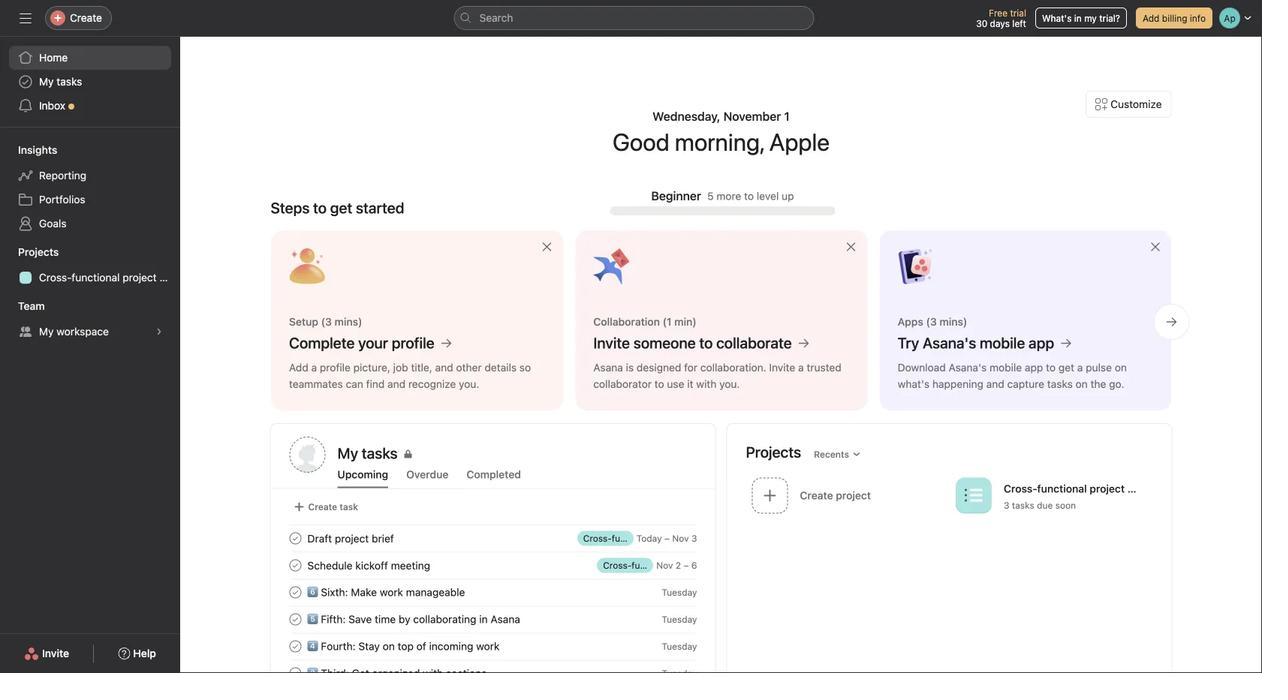 Task type: describe. For each thing, give the bounding box(es) containing it.
1 horizontal spatial on
[[1076, 378, 1088, 391]]

scroll card carousel right image
[[1166, 316, 1178, 328]]

mobile for try
[[980, 334, 1025, 352]]

1 tuesday button from the top
[[662, 588, 698, 598]]

1 vertical spatial –
[[684, 561, 689, 571]]

days
[[991, 18, 1010, 29]]

steps to get started
[[271, 199, 405, 217]]

collaboration
[[593, 316, 660, 328]]

global element
[[0, 37, 180, 127]]

trial
[[1011, 8, 1027, 18]]

to right steps
[[313, 199, 327, 217]]

reporting
[[39, 169, 86, 182]]

1 tuesday from the top
[[662, 588, 698, 598]]

you. inside asana is designed for collaboration. invite a trusted collaborator to use it with you.
[[719, 378, 740, 391]]

happening
[[933, 378, 984, 391]]

a inside add a profile picture, job title, and other details so teammates can find and recognize you.
[[311, 362, 317, 374]]

add profile photo image
[[290, 437, 326, 473]]

soon
[[1056, 501, 1077, 511]]

nov 2 – 6
[[657, 561, 698, 571]]

tasks inside "cross-functional project plan 3 tasks due soon"
[[1013, 501, 1035, 511]]

stay
[[359, 641, 380, 653]]

reporting link
[[9, 164, 171, 188]]

trusted
[[807, 362, 842, 374]]

goals link
[[9, 212, 171, 236]]

add for add a profile picture, job title, and other details so teammates can find and recognize you.
[[289, 362, 308, 374]]

completed checkbox for schedule
[[287, 557, 305, 575]]

try asana's mobile app
[[898, 334, 1055, 352]]

and inside download asana's mobile app to get a pulse on what's happening and capture tasks on the go.
[[987, 378, 1005, 391]]

incoming
[[429, 641, 474, 653]]

completed
[[467, 469, 521, 481]]

upcoming button
[[338, 469, 389, 489]]

other
[[456, 362, 482, 374]]

insights element
[[0, 137, 180, 239]]

profile for a
[[320, 362, 350, 374]]

my
[[1085, 13, 1098, 23]]

create project link
[[746, 473, 950, 521]]

dismiss image for try asana's mobile app
[[1150, 241, 1162, 253]]

completed checkbox for 5️⃣
[[287, 611, 305, 629]]

app for download asana's mobile app to get a pulse on what's happening and capture tasks on the go.
[[1025, 362, 1043, 374]]

(1 min)
[[663, 316, 697, 328]]

completed image for draft
[[287, 530, 305, 548]]

cross-functional project plan
[[39, 272, 180, 284]]

sixth:
[[321, 587, 348, 599]]

30
[[977, 18, 988, 29]]

teams element
[[0, 293, 180, 347]]

wednesday, november 1 good morning, apple
[[613, 109, 830, 156]]

tuesday for asana
[[662, 615, 698, 625]]

completed image for first completed checkbox from the bottom
[[287, 665, 305, 674]]

draft project brief
[[308, 533, 394, 545]]

up
[[782, 190, 795, 202]]

portfolios
[[39, 193, 85, 206]]

overdue button
[[407, 469, 449, 489]]

tuesday button for asana
[[662, 615, 698, 625]]

my tasks link
[[338, 443, 697, 465]]

recents
[[815, 450, 850, 460]]

1 vertical spatial projects
[[746, 444, 802, 461]]

so
[[519, 362, 531, 374]]

your
[[358, 334, 388, 352]]

cross- for cross-functional project plan 3 tasks due soon
[[1004, 483, 1038, 495]]

3 completed checkbox from the top
[[287, 665, 305, 674]]

designed
[[637, 362, 681, 374]]

schedule
[[308, 560, 353, 572]]

0 horizontal spatial and
[[387, 378, 405, 391]]

create for create
[[70, 12, 102, 24]]

what's
[[898, 378, 930, 391]]

3 inside "cross-functional project plan 3 tasks due soon"
[[1004, 501, 1010, 511]]

completed checkbox for draft
[[287, 530, 305, 548]]

functional for cross-functional project plan 3 tasks due soon
[[1038, 483, 1088, 495]]

good
[[613, 128, 670, 156]]

dismiss image for complete your profile
[[541, 241, 553, 253]]

0 vertical spatial nov
[[673, 534, 689, 544]]

insights button
[[0, 143, 57, 158]]

completed checkbox for 6️⃣
[[287, 584, 305, 602]]

to inside beginner 4 more to level up
[[745, 190, 754, 202]]

title,
[[411, 362, 432, 374]]

inbox
[[39, 100, 65, 112]]

my for my workspace
[[39, 326, 54, 338]]

schedule kickoff meeting
[[308, 560, 431, 572]]

mobile for download
[[990, 362, 1022, 374]]

portfolios link
[[9, 188, 171, 212]]

teammates
[[289, 378, 343, 391]]

can
[[346, 378, 363, 391]]

help button
[[108, 641, 166, 668]]

details
[[485, 362, 517, 374]]

create task button
[[290, 497, 362, 518]]

4️⃣
[[308, 641, 318, 653]]

1 vertical spatial nov
[[657, 561, 674, 571]]

6
[[692, 561, 698, 571]]

see details, my workspace image
[[155, 328, 164, 337]]

hide sidebar image
[[20, 12, 32, 24]]

projects button
[[0, 245, 59, 260]]

0 horizontal spatial asana
[[491, 614, 521, 626]]

0 horizontal spatial 3
[[692, 534, 698, 544]]

meeting
[[391, 560, 431, 572]]

invite button
[[14, 641, 79, 668]]

try
[[898, 334, 919, 352]]

trial?
[[1100, 13, 1121, 23]]

customize
[[1111, 98, 1163, 110]]

0 vertical spatial on
[[1115, 362, 1127, 374]]

steps
[[271, 199, 310, 217]]

projects element
[[0, 239, 180, 293]]

apple
[[770, 128, 830, 156]]

someone
[[634, 334, 696, 352]]

top
[[398, 641, 414, 653]]

draft
[[308, 533, 332, 545]]

search button
[[454, 6, 815, 30]]

collaborate
[[716, 334, 792, 352]]

0 horizontal spatial work
[[380, 587, 403, 599]]

add a profile picture, job title, and other details so teammates can find and recognize you.
[[289, 362, 531, 391]]

morning,
[[675, 128, 765, 156]]

my workspace
[[39, 326, 109, 338]]

home
[[39, 51, 68, 64]]

beginner
[[652, 189, 702, 203]]

completed image for 6️⃣
[[287, 584, 305, 602]]

apps (3 mins)
[[898, 316, 968, 328]]

time
[[375, 614, 396, 626]]

billing
[[1163, 13, 1188, 23]]

collaborator
[[593, 378, 652, 391]]

6️⃣
[[308, 587, 318, 599]]

today – nov 3
[[637, 534, 698, 544]]

1
[[785, 109, 790, 124]]

create for create task
[[308, 502, 337, 513]]

add billing info button
[[1137, 8, 1213, 29]]



Task type: locate. For each thing, give the bounding box(es) containing it.
a right the get
[[1078, 362, 1083, 374]]

1 horizontal spatial in
[[1075, 13, 1082, 23]]

and down job
[[387, 378, 405, 391]]

2 tuesday button from the top
[[662, 615, 698, 625]]

3 completed checkbox from the top
[[287, 638, 305, 656]]

a up teammates
[[311, 362, 317, 374]]

functional for cross-functional project plan
[[72, 272, 120, 284]]

0 horizontal spatial project
[[123, 272, 157, 284]]

0 vertical spatial create
[[70, 12, 102, 24]]

to
[[745, 190, 754, 202], [313, 199, 327, 217], [699, 334, 713, 352], [1046, 362, 1056, 374], [655, 378, 664, 391]]

2 completed image from the top
[[287, 665, 305, 674]]

2 my from the top
[[39, 326, 54, 338]]

0 horizontal spatial –
[[665, 534, 670, 544]]

2 horizontal spatial dismiss image
[[1150, 241, 1162, 253]]

mobile up download asana's mobile app to get a pulse on what's happening and capture tasks on the go.
[[980, 334, 1025, 352]]

nov up 2 on the bottom right of page
[[673, 534, 689, 544]]

create up "home" link
[[70, 12, 102, 24]]

invite for invite
[[42, 648, 69, 660]]

completed checkbox for 4️⃣
[[287, 638, 305, 656]]

3 completed image from the top
[[287, 584, 305, 602]]

functional up the soon at the right bottom
[[1038, 483, 1088, 495]]

0 horizontal spatial (3 mins)
[[321, 316, 362, 328]]

mobile inside download asana's mobile app to get a pulse on what's happening and capture tasks on the go.
[[990, 362, 1022, 374]]

asana is designed for collaboration. invite a trusted collaborator to use it with you.
[[593, 362, 842, 391]]

0 vertical spatial mobile
[[980, 334, 1025, 352]]

0 vertical spatial add
[[1143, 13, 1160, 23]]

profile for your
[[392, 334, 434, 352]]

cross- inside "cross-functional project plan 3 tasks due soon"
[[1004, 483, 1038, 495]]

tasks inside my tasks link
[[57, 76, 82, 88]]

and up recognize
[[435, 362, 453, 374]]

0 vertical spatial completed checkbox
[[287, 530, 305, 548]]

search
[[480, 12, 513, 24]]

project for cross-functional project plan 3 tasks due soon
[[1090, 483, 1126, 495]]

in
[[1075, 13, 1082, 23], [480, 614, 488, 626]]

save
[[349, 614, 372, 626]]

in inside button
[[1075, 13, 1082, 23]]

1 vertical spatial work
[[476, 641, 500, 653]]

2 vertical spatial tuesday
[[662, 642, 698, 653]]

1 horizontal spatial 3
[[1004, 501, 1010, 511]]

today
[[637, 534, 662, 544]]

0 vertical spatial tuesday button
[[662, 588, 698, 598]]

dismiss image for invite someone to collaborate
[[845, 241, 857, 253]]

0 horizontal spatial plan
[[160, 272, 180, 284]]

add up teammates
[[289, 362, 308, 374]]

completed image left schedule
[[287, 557, 305, 575]]

task
[[340, 502, 358, 513]]

overdue
[[407, 469, 449, 481]]

brief
[[372, 533, 394, 545]]

1 vertical spatial completed checkbox
[[287, 611, 305, 629]]

to left use
[[655, 378, 664, 391]]

free trial 30 days left
[[977, 8, 1027, 29]]

1 horizontal spatial create
[[308, 502, 337, 513]]

you. down other
[[459, 378, 479, 391]]

0 vertical spatial completed image
[[287, 638, 305, 656]]

in left my
[[1075, 13, 1082, 23]]

find
[[366, 378, 385, 391]]

0 horizontal spatial dismiss image
[[541, 241, 553, 253]]

completed image left 5️⃣
[[287, 611, 305, 629]]

mobile up capture
[[990, 362, 1022, 374]]

1 vertical spatial mobile
[[990, 362, 1022, 374]]

dismiss image
[[541, 241, 553, 253], [845, 241, 857, 253], [1150, 241, 1162, 253]]

create left task
[[308, 502, 337, 513]]

1 horizontal spatial add
[[1143, 13, 1160, 23]]

1 horizontal spatial (3 mins)
[[926, 316, 968, 328]]

0 vertical spatial –
[[665, 534, 670, 544]]

0 vertical spatial tasks
[[57, 76, 82, 88]]

add left the billing
[[1143, 13, 1160, 23]]

a left the trusted
[[798, 362, 804, 374]]

free
[[989, 8, 1008, 18]]

projects inside dropdown button
[[18, 246, 59, 258]]

collaboration.
[[700, 362, 766, 374]]

0 vertical spatial my
[[39, 76, 54, 88]]

1 completed image from the top
[[287, 530, 305, 548]]

workspace
[[57, 326, 109, 338]]

3 right list icon
[[1004, 501, 1010, 511]]

Completed checkbox
[[287, 584, 305, 602], [287, 611, 305, 629], [287, 638, 305, 656]]

left
[[1013, 18, 1027, 29]]

2 horizontal spatial project
[[1090, 483, 1126, 495]]

1 vertical spatial profile
[[320, 362, 350, 374]]

app inside download asana's mobile app to get a pulse on what's happening and capture tasks on the go.
[[1025, 362, 1043, 374]]

make
[[351, 587, 377, 599]]

1 horizontal spatial invite
[[593, 334, 630, 352]]

to up asana is designed for collaboration. invite a trusted collaborator to use it with you.
[[699, 334, 713, 352]]

tuesday
[[662, 588, 698, 598], [662, 615, 698, 625], [662, 642, 698, 653]]

to inside download asana's mobile app to get a pulse on what's happening and capture tasks on the go.
[[1046, 362, 1056, 374]]

0 vertical spatial invite
[[593, 334, 630, 352]]

tasks down the get
[[1048, 378, 1073, 391]]

3 up 6
[[692, 534, 698, 544]]

2 dismiss image from the left
[[845, 241, 857, 253]]

1 horizontal spatial tasks
[[1013, 501, 1035, 511]]

add for add billing info
[[1143, 13, 1160, 23]]

completed image left draft
[[287, 530, 305, 548]]

on
[[1115, 362, 1127, 374], [1076, 378, 1088, 391], [383, 641, 395, 653]]

my for my tasks
[[39, 76, 54, 88]]

asana's down apps (3 mins) in the right top of the page
[[923, 334, 977, 352]]

create project
[[801, 490, 872, 502]]

1 vertical spatial tuesday
[[662, 615, 698, 625]]

0 vertical spatial profile
[[392, 334, 434, 352]]

on left the the
[[1076, 378, 1088, 391]]

invite inside button
[[42, 648, 69, 660]]

asana's up happening
[[949, 362, 987, 374]]

my down team
[[39, 326, 54, 338]]

1 horizontal spatial you.
[[719, 378, 740, 391]]

2 vertical spatial tuesday button
[[662, 642, 698, 653]]

1 vertical spatial invite
[[769, 362, 795, 374]]

invite
[[593, 334, 630, 352], [769, 362, 795, 374], [42, 648, 69, 660]]

(3 mins) for asana's
[[926, 316, 968, 328]]

0 vertical spatial completed checkbox
[[287, 584, 305, 602]]

1 horizontal spatial functional
[[1038, 483, 1088, 495]]

asana left is on the bottom of page
[[593, 362, 623, 374]]

a for try
[[1078, 362, 1083, 374]]

more
[[717, 190, 742, 202]]

1 horizontal spatial profile
[[392, 334, 434, 352]]

tasks down home
[[57, 76, 82, 88]]

invite inside asana is designed for collaboration. invite a trusted collaborator to use it with you.
[[769, 362, 795, 374]]

project
[[123, 272, 157, 284], [1090, 483, 1126, 495], [335, 533, 369, 545]]

due
[[1038, 501, 1054, 511]]

manageable
[[406, 587, 465, 599]]

and
[[435, 362, 453, 374], [387, 378, 405, 391], [987, 378, 1005, 391]]

completed checkbox left 5️⃣
[[287, 611, 305, 629]]

inbox link
[[9, 94, 171, 118]]

0 horizontal spatial in
[[480, 614, 488, 626]]

2
[[676, 561, 682, 571]]

job
[[393, 362, 408, 374]]

1 dismiss image from the left
[[541, 241, 553, 253]]

a inside asana is designed for collaboration. invite a trusted collaborator to use it with you.
[[798, 362, 804, 374]]

in right collaborating
[[480, 614, 488, 626]]

app up download asana's mobile app to get a pulse on what's happening and capture tasks on the go.
[[1029, 334, 1055, 352]]

0 vertical spatial in
[[1075, 13, 1082, 23]]

my tasks link
[[9, 70, 171, 94]]

2 vertical spatial completed checkbox
[[287, 665, 305, 674]]

5️⃣ fifth: save time by collaborating in asana
[[308, 614, 521, 626]]

functional inside "cross-functional project plan 3 tasks due soon"
[[1038, 483, 1088, 495]]

2 horizontal spatial tasks
[[1048, 378, 1073, 391]]

to left the get
[[1046, 362, 1056, 374]]

you. down 'collaboration.'
[[719, 378, 740, 391]]

0 vertical spatial tuesday
[[662, 588, 698, 598]]

mobile
[[980, 334, 1025, 352], [990, 362, 1022, 374]]

add inside add billing info button
[[1143, 13, 1160, 23]]

create button
[[45, 6, 112, 30]]

asana inside asana is designed for collaboration. invite a trusted collaborator to use it with you.
[[593, 362, 623, 374]]

1 vertical spatial completed checkbox
[[287, 557, 305, 575]]

0 vertical spatial functional
[[72, 272, 120, 284]]

create inside the create popup button
[[70, 12, 102, 24]]

picture,
[[353, 362, 390, 374]]

2 you. from the left
[[719, 378, 740, 391]]

of
[[417, 641, 427, 653]]

3 a from the left
[[1078, 362, 1083, 374]]

completed image for 5️⃣
[[287, 611, 305, 629]]

work right the make
[[380, 587, 403, 599]]

1 you. from the left
[[459, 378, 479, 391]]

info
[[1191, 13, 1207, 23]]

is
[[626, 362, 634, 374]]

2 vertical spatial project
[[335, 533, 369, 545]]

(3 mins) up complete
[[321, 316, 362, 328]]

get
[[1059, 362, 1075, 374]]

0 horizontal spatial cross-
[[39, 272, 72, 284]]

1 vertical spatial create
[[308, 502, 337, 513]]

0 horizontal spatial invite
[[42, 648, 69, 660]]

project for cross-functional project plan
[[123, 272, 157, 284]]

on left top
[[383, 641, 395, 653]]

1 vertical spatial tuesday button
[[662, 615, 698, 625]]

profile up teammates
[[320, 362, 350, 374]]

2 horizontal spatial a
[[1078, 362, 1083, 374]]

nov left 2 on the bottom right of page
[[657, 561, 674, 571]]

completed button
[[467, 469, 521, 489]]

add inside add a profile picture, job title, and other details so teammates can find and recognize you.
[[289, 362, 308, 374]]

0 horizontal spatial add
[[289, 362, 308, 374]]

1 horizontal spatial work
[[476, 641, 500, 653]]

4️⃣ fourth: stay on top of incoming work
[[308, 641, 500, 653]]

0 horizontal spatial tasks
[[57, 76, 82, 88]]

0 horizontal spatial profile
[[320, 362, 350, 374]]

goals
[[39, 218, 67, 230]]

with
[[696, 378, 717, 391]]

1 completed checkbox from the top
[[287, 584, 305, 602]]

1 (3 mins) from the left
[[321, 316, 362, 328]]

2 vertical spatial invite
[[42, 648, 69, 660]]

3 tuesday button from the top
[[662, 642, 698, 653]]

cross- inside projects element
[[39, 272, 72, 284]]

0 vertical spatial project
[[123, 272, 157, 284]]

1 vertical spatial completed image
[[287, 665, 305, 674]]

2 (3 mins) from the left
[[926, 316, 968, 328]]

tuesday for work
[[662, 642, 698, 653]]

asana's
[[923, 334, 977, 352], [949, 362, 987, 374]]

1 a from the left
[[311, 362, 317, 374]]

app up capture
[[1025, 362, 1043, 374]]

team button
[[0, 299, 45, 314]]

cross- for cross-functional project plan
[[39, 272, 72, 284]]

plan inside "cross-functional project plan 3 tasks due soon"
[[1128, 483, 1149, 495]]

0 horizontal spatial functional
[[72, 272, 120, 284]]

completed image for schedule
[[287, 557, 305, 575]]

0 horizontal spatial on
[[383, 641, 395, 653]]

functional inside projects element
[[72, 272, 120, 284]]

projects down the 'goals'
[[18, 246, 59, 258]]

asana's for try
[[923, 334, 977, 352]]

1 horizontal spatial projects
[[746, 444, 802, 461]]

1 horizontal spatial cross-
[[1004, 483, 1038, 495]]

tuesday button
[[662, 588, 698, 598], [662, 615, 698, 625], [662, 642, 698, 653]]

3 tuesday from the top
[[662, 642, 698, 653]]

1 horizontal spatial asana
[[593, 362, 623, 374]]

nov
[[673, 534, 689, 544], [657, 561, 674, 571]]

2 horizontal spatial on
[[1115, 362, 1127, 374]]

3 dismiss image from the left
[[1150, 241, 1162, 253]]

upcoming
[[338, 469, 389, 481]]

pulse
[[1086, 362, 1112, 374]]

plan for cross-functional project plan 3 tasks due soon
[[1128, 483, 1149, 495]]

capture
[[1008, 378, 1045, 391]]

what's
[[1043, 13, 1072, 23]]

completed checkbox left 4️⃣
[[287, 638, 305, 656]]

download asana's mobile app to get a pulse on what's happening and capture tasks on the go.
[[898, 362, 1127, 391]]

profile inside add a profile picture, job title, and other details so teammates can find and recognize you.
[[320, 362, 350, 374]]

1 horizontal spatial –
[[684, 561, 689, 571]]

you. inside add a profile picture, job title, and other details so teammates can find and recognize you.
[[459, 378, 479, 391]]

– right 2 on the bottom right of page
[[684, 561, 689, 571]]

1 vertical spatial in
[[480, 614, 488, 626]]

to left level
[[745, 190, 754, 202]]

fifth:
[[321, 614, 346, 626]]

0 vertical spatial projects
[[18, 246, 59, 258]]

cross- down projects dropdown button
[[39, 272, 72, 284]]

completed image left 6️⃣
[[287, 584, 305, 602]]

on up "go."
[[1115, 362, 1127, 374]]

search list box
[[454, 6, 815, 30]]

invite for invite someone to collaborate
[[593, 334, 630, 352]]

0 vertical spatial 3
[[1004, 501, 1010, 511]]

2 horizontal spatial and
[[987, 378, 1005, 391]]

1 vertical spatial plan
[[1128, 483, 1149, 495]]

0 horizontal spatial a
[[311, 362, 317, 374]]

functional up teams element
[[72, 272, 120, 284]]

1 horizontal spatial project
[[335, 533, 369, 545]]

0 vertical spatial work
[[380, 587, 403, 599]]

what's in my trial? button
[[1036, 8, 1128, 29]]

1 horizontal spatial dismiss image
[[845, 241, 857, 253]]

it
[[687, 378, 693, 391]]

0 vertical spatial asana
[[593, 362, 623, 374]]

(3 mins) for your
[[321, 316, 362, 328]]

download
[[898, 362, 946, 374]]

completed image
[[287, 638, 305, 656], [287, 665, 305, 674]]

completed image for 4️⃣'s completed option
[[287, 638, 305, 656]]

2 completed image from the top
[[287, 557, 305, 575]]

1 vertical spatial on
[[1076, 378, 1088, 391]]

1 vertical spatial my
[[39, 326, 54, 338]]

6️⃣ sixth: make work manageable
[[308, 587, 465, 599]]

0 horizontal spatial create
[[70, 12, 102, 24]]

projects
[[18, 246, 59, 258], [746, 444, 802, 461]]

completed checkbox left 6️⃣
[[287, 584, 305, 602]]

to inside asana is designed for collaboration. invite a trusted collaborator to use it with you.
[[655, 378, 664, 391]]

–
[[665, 534, 670, 544], [684, 561, 689, 571]]

projects left the recents
[[746, 444, 802, 461]]

1 horizontal spatial a
[[798, 362, 804, 374]]

a for invite
[[798, 362, 804, 374]]

(3 mins) up 'try asana's mobile app'
[[926, 316, 968, 328]]

2 a from the left
[[798, 362, 804, 374]]

my up inbox
[[39, 76, 54, 88]]

cross-
[[39, 272, 72, 284], [1004, 483, 1038, 495]]

completed image
[[287, 530, 305, 548], [287, 557, 305, 575], [287, 584, 305, 602], [287, 611, 305, 629]]

work right incoming
[[476, 641, 500, 653]]

plan for cross-functional project plan
[[160, 272, 180, 284]]

tuesday button for work
[[662, 642, 698, 653]]

my tasks
[[338, 445, 398, 462]]

1 vertical spatial asana
[[491, 614, 521, 626]]

2 vertical spatial tasks
[[1013, 501, 1035, 511]]

functional
[[72, 272, 120, 284], [1038, 483, 1088, 495]]

use
[[667, 378, 684, 391]]

tasks left due
[[1013, 501, 1035, 511]]

app for try asana's mobile app
[[1029, 334, 1055, 352]]

1 vertical spatial project
[[1090, 483, 1126, 495]]

cross-functional project plan link
[[9, 266, 180, 290]]

help
[[133, 648, 156, 660]]

cross- up due
[[1004, 483, 1038, 495]]

recents button
[[808, 444, 868, 465]]

list image
[[965, 487, 983, 505]]

1 completed image from the top
[[287, 638, 305, 656]]

wednesday,
[[653, 109, 721, 124]]

tasks inside download asana's mobile app to get a pulse on what's happening and capture tasks on the go.
[[1048, 378, 1073, 391]]

1 vertical spatial cross-
[[1004, 483, 1038, 495]]

project inside "cross-functional project plan 3 tasks due soon"
[[1090, 483, 1126, 495]]

the
[[1091, 378, 1107, 391]]

2 tuesday from the top
[[662, 615, 698, 625]]

1 my from the top
[[39, 76, 54, 88]]

1 completed checkbox from the top
[[287, 530, 305, 548]]

2 completed checkbox from the top
[[287, 611, 305, 629]]

asana's inside download asana's mobile app to get a pulse on what's happening and capture tasks on the go.
[[949, 362, 987, 374]]

profile up 'title,'
[[392, 334, 434, 352]]

2 completed checkbox from the top
[[287, 557, 305, 575]]

1 vertical spatial 3
[[692, 534, 698, 544]]

5️⃣
[[308, 614, 318, 626]]

0 vertical spatial app
[[1029, 334, 1055, 352]]

2 vertical spatial completed checkbox
[[287, 638, 305, 656]]

asana's for download
[[949, 362, 987, 374]]

Completed checkbox
[[287, 530, 305, 548], [287, 557, 305, 575], [287, 665, 305, 674]]

create task
[[308, 502, 358, 513]]

4 completed image from the top
[[287, 611, 305, 629]]

my inside teams element
[[39, 326, 54, 338]]

my inside global element
[[39, 76, 54, 88]]

what's in my trial?
[[1043, 13, 1121, 23]]

1 horizontal spatial and
[[435, 362, 453, 374]]

a inside download asana's mobile app to get a pulse on what's happening and capture tasks on the go.
[[1078, 362, 1083, 374]]

0 vertical spatial cross-
[[39, 272, 72, 284]]

0 horizontal spatial projects
[[18, 246, 59, 258]]

and left capture
[[987, 378, 1005, 391]]

2 horizontal spatial invite
[[769, 362, 795, 374]]

2 vertical spatial on
[[383, 641, 395, 653]]

for
[[684, 362, 698, 374]]

plan
[[160, 272, 180, 284], [1128, 483, 1149, 495]]

asana right collaborating
[[491, 614, 521, 626]]

plan inside projects element
[[160, 272, 180, 284]]

1 vertical spatial app
[[1025, 362, 1043, 374]]

create inside the create task button
[[308, 502, 337, 513]]

kickoff
[[356, 560, 388, 572]]

– right today
[[665, 534, 670, 544]]

my
[[39, 76, 54, 88], [39, 326, 54, 338]]



Task type: vqa. For each thing, say whether or not it's contained in the screenshot.


